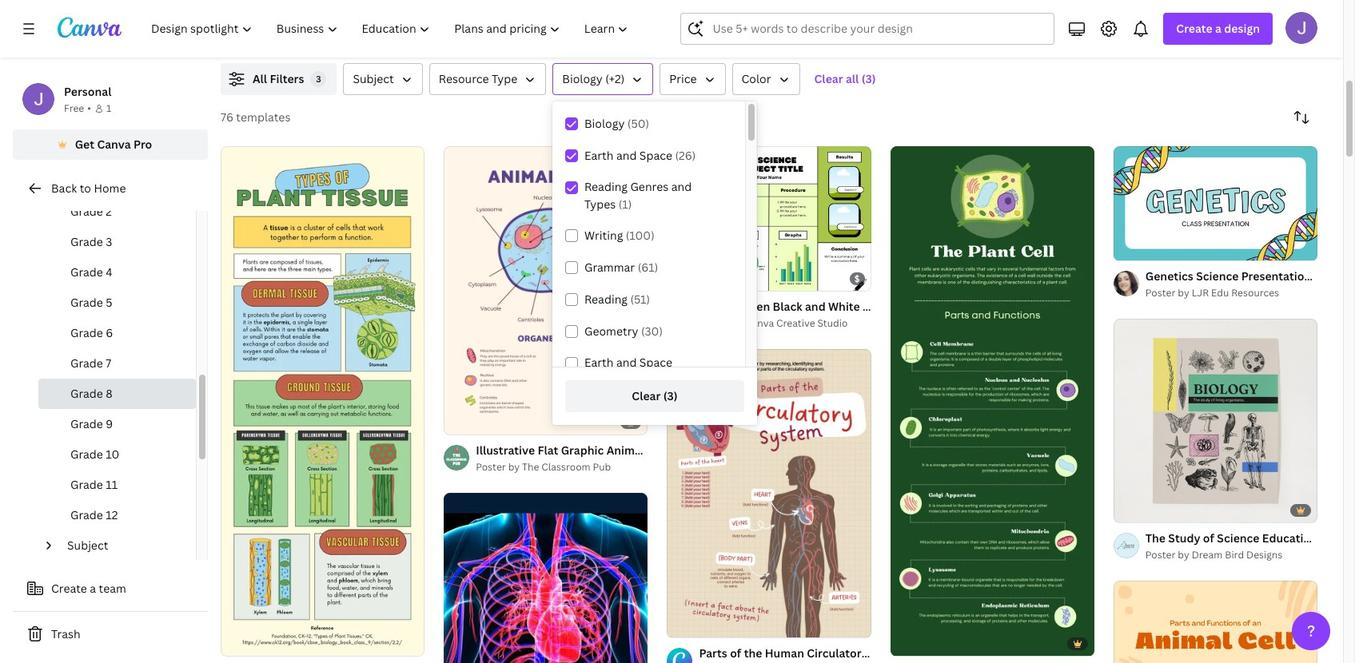 Task type: describe. For each thing, give the bounding box(es) containing it.
plant
[[545, 11, 574, 26]]

blue
[[1327, 269, 1352, 284]]

grade 11 link
[[38, 470, 196, 501]]

lesson inside symbiotic relationships lesson by canva creative studio
[[837, 29, 870, 42]]

create a design button
[[1164, 13, 1273, 45]]

type
[[492, 71, 518, 86]]

system
[[307, 11, 347, 26]]

poster right (30)
[[699, 317, 729, 330]]

studio inside the solar system lesson by canva creative studio
[[373, 29, 404, 42]]

a for design
[[1216, 21, 1222, 36]]

all filters
[[253, 71, 304, 86]]

1 of 11
[[1125, 241, 1152, 253]]

1 for the study of science education poster set in yellow green pink  blue vintage illustration style image
[[1125, 504, 1130, 516]]

grade 3
[[70, 234, 112, 250]]

bacteria and viruses link
[[1129, 10, 1356, 28]]

grade 5 link
[[38, 288, 196, 318]]

parts of the human circulatory system science poster in light brown rose pink flat graphic style image
[[667, 350, 871, 638]]

creative inside the solar system lesson by canva creative studio
[[332, 29, 371, 42]]

(1)
[[619, 197, 632, 212]]

poster right cell
[[715, 443, 750, 458]]

writing
[[585, 228, 623, 243]]

human
[[600, 11, 639, 26]]

2 for the leftmost 1 of 2 link
[[250, 637, 255, 649]]

clear (3)
[[632, 389, 678, 404]]

poster by the classroom pub link
[[476, 460, 648, 476]]

science inside earth and space science
[[585, 373, 627, 388]]

grade for grade 3
[[70, 234, 103, 250]]

color
[[742, 71, 771, 86]]

lesson by ljr edu resources link
[[1129, 28, 1356, 44]]

and for bacteria and viruses lesson by ljr edu resources
[[1178, 11, 1198, 26]]

pub
[[593, 461, 611, 474]]

systems
[[673, 11, 719, 26]]

subject for the leftmost subject button
[[67, 538, 108, 553]]

to
[[80, 181, 91, 196]]

plant and human body systems link
[[545, 10, 786, 28]]

grade for grade 7
[[70, 356, 103, 371]]

1 horizontal spatial subject button
[[343, 63, 423, 95]]

and for earth and space science
[[617, 355, 637, 370]]

solar
[[276, 11, 304, 26]]

poster by canva creative studio link
[[699, 316, 871, 332]]

1 of 5 link
[[1114, 319, 1318, 523]]

resource type
[[439, 71, 518, 86]]

(51)
[[631, 292, 650, 307]]

1 of 2 for parts of the human circulatory system science poster in light brown rose pink flat graphic style "image"
[[679, 619, 701, 631]]

ljr inside bacteria and viruses lesson by ljr edu resources
[[1178, 29, 1195, 42]]

9
[[106, 417, 113, 432]]

4
[[106, 265, 113, 280]]

grade for grade 12
[[70, 508, 103, 523]]

poster by dream bird designs
[[1146, 549, 1283, 562]]

grammar
[[585, 260, 635, 275]]

7
[[106, 356, 111, 371]]

plant and human body systems lesson by canva creative studio
[[545, 11, 719, 42]]

by inside symbiotic relationships lesson by canva creative studio
[[872, 29, 883, 42]]

12
[[106, 508, 118, 523]]

templates
[[236, 110, 291, 125]]

poster down illustrative
[[476, 461, 506, 474]]

bacteria and viruses image
[[1097, 0, 1356, 4]]

grade 10 link
[[38, 440, 196, 470]]

genetics science presentation in blue y poster by ljr edu resources
[[1146, 269, 1356, 300]]

0 vertical spatial 11
[[1143, 241, 1152, 253]]

and for plant and human body systems lesson by canva creative studio
[[576, 11, 597, 26]]

back to home link
[[13, 173, 208, 205]]

edu inside genetics science presentation in blue y poster by ljr edu resources
[[1212, 286, 1230, 300]]

biology inside illustrative flat graphic animal cell biology poster poster by the classroom pub
[[671, 443, 712, 458]]

1 of 11 link
[[1114, 146, 1318, 261]]

76 templates
[[221, 110, 291, 125]]

1 of 2 for types of plant tissues science infographic in green pastel yellow lined style image
[[232, 637, 255, 649]]

home
[[94, 181, 126, 196]]

8
[[106, 386, 113, 402]]

green illustrative plant cell infographic image
[[891, 146, 1095, 657]]

symbiotic
[[837, 11, 892, 26]]

grade 3 link
[[38, 227, 196, 258]]

grade 9 link
[[38, 410, 196, 440]]

Search search field
[[713, 14, 1045, 44]]

pro
[[134, 137, 152, 152]]

•
[[87, 102, 91, 115]]

resource type button
[[429, 63, 547, 95]]

personal
[[64, 84, 112, 99]]

of for parts of the human circulatory system science poster in light brown rose pink flat graphic style "image"
[[685, 619, 694, 631]]

1 for genetics science presentation in blue yellow flat graphic style image
[[1125, 241, 1130, 253]]

Sort by button
[[1286, 102, 1318, 134]]

grade for grade 4
[[70, 265, 103, 280]]

graphic
[[561, 443, 604, 458]]

earth and space science
[[585, 355, 673, 388]]

the study of science education poster set in yellow green pink  blue vintage illustration style image
[[1114, 319, 1318, 523]]

ljr inside genetics science presentation in blue y poster by ljr edu resources
[[1192, 286, 1209, 300]]

resources inside bacteria and viruses lesson by ljr edu resources
[[1218, 29, 1265, 42]]

clear all (3) button
[[807, 63, 884, 95]]

science inside genetics science presentation in blue y poster by ljr edu resources
[[1197, 269, 1239, 284]]

genres
[[631, 179, 669, 194]]

canva inside the solar system lesson by canva creative studio
[[301, 29, 330, 42]]

grade for grade 5
[[70, 295, 103, 310]]

0 horizontal spatial 11
[[106, 477, 118, 493]]

76
[[221, 110, 233, 125]]

(+2)
[[606, 71, 625, 86]]

grade 6 link
[[38, 318, 196, 349]]

back
[[51, 181, 77, 196]]

studio inside poster by canva creative studio link
[[818, 317, 848, 330]]

grade for grade 2
[[70, 204, 103, 219]]

by inside illustrative flat graphic animal cell biology poster poster by the classroom pub
[[508, 461, 520, 474]]

lesson by canva creative studio link for symbiotic relationships
[[837, 28, 1078, 44]]

a for team
[[90, 581, 96, 597]]

create for create a design
[[1177, 21, 1213, 36]]

of for types of plant tissues science infographic in green pastel yellow lined style image
[[239, 637, 248, 649]]

geometry (30)
[[585, 324, 663, 339]]

biology (50)
[[585, 116, 649, 131]]

price button
[[660, 63, 726, 95]]

the solar system link
[[253, 10, 494, 28]]

grade for grade 6
[[70, 326, 103, 341]]

creative inside symbiotic relationships lesson by canva creative studio
[[917, 29, 956, 42]]

space for science
[[640, 355, 673, 370]]

poster left dream
[[1146, 549, 1176, 562]]

poster inside genetics science presentation in blue y poster by ljr edu resources
[[1146, 286, 1176, 300]]

10
[[106, 447, 119, 462]]

illustrative
[[476, 443, 535, 458]]

(3) inside "button"
[[862, 71, 876, 86]]

lesson by canva creative studio link for plant and human body systems
[[545, 28, 786, 44]]

bird
[[1225, 549, 1245, 562]]

geometry
[[585, 324, 639, 339]]

lesson inside plant and human body systems lesson by canva creative studio
[[545, 29, 577, 42]]

writing (100)
[[585, 228, 655, 243]]

get canva pro button
[[13, 130, 208, 160]]

1 for parts of the human circulatory system science poster in light brown rose pink flat graphic style "image"
[[679, 619, 683, 631]]

create a team button
[[13, 573, 208, 605]]

(30)
[[641, 324, 663, 339]]

grade 4
[[70, 265, 113, 280]]

earth and space (26)
[[585, 148, 696, 163]]

clear for clear all (3)
[[815, 71, 843, 86]]



Task type: vqa. For each thing, say whether or not it's contained in the screenshot.
1 OF 2 link
yes



Task type: locate. For each thing, give the bounding box(es) containing it.
poster by canva creative studio
[[699, 317, 848, 330]]

0 horizontal spatial clear
[[632, 389, 661, 404]]

lesson by canva creative studio link for the solar system
[[253, 28, 494, 44]]

(61)
[[638, 260, 658, 275]]

$
[[855, 273, 860, 285]]

1 vertical spatial edu
[[1212, 286, 1230, 300]]

human body system educational poster in blue and red bold modern style image
[[444, 493, 648, 664]]

types
[[585, 197, 616, 212]]

animal
[[607, 443, 645, 458]]

grade 9
[[70, 417, 113, 432]]

1 vertical spatial a
[[90, 581, 96, 597]]

0 vertical spatial 3
[[316, 73, 321, 85]]

studio inside plant and human body systems lesson by canva creative studio
[[666, 29, 696, 42]]

grade 4 link
[[38, 258, 196, 288]]

grade down to
[[70, 204, 103, 219]]

2 earth from the top
[[585, 355, 614, 370]]

biology inside button
[[563, 71, 603, 86]]

3 right filters
[[316, 73, 321, 85]]

poster down genetics
[[1146, 286, 1176, 300]]

11 grade from the top
[[70, 508, 103, 523]]

a inside button
[[90, 581, 96, 597]]

lesson by canva creative studio link down system
[[253, 28, 494, 44]]

2 for the rightmost 1 of 2 link
[[696, 619, 701, 631]]

1 horizontal spatial 1 of 2
[[679, 619, 701, 631]]

space left (26)
[[640, 148, 673, 163]]

bacteria
[[1129, 11, 1175, 26]]

0 vertical spatial ljr
[[1178, 29, 1195, 42]]

biology left "(50)"
[[585, 116, 625, 131]]

1 of 5
[[1125, 504, 1148, 516]]

resources down genetics science presentation in blue y 'link'
[[1232, 286, 1280, 300]]

0 vertical spatial clear
[[815, 71, 843, 86]]

4 lesson from the left
[[1129, 29, 1162, 42]]

0 vertical spatial 2
[[106, 204, 112, 219]]

earth for earth and space (26)
[[585, 148, 614, 163]]

grade 6
[[70, 326, 113, 341]]

0 vertical spatial edu
[[1197, 29, 1215, 42]]

grade for grade 9
[[70, 417, 103, 432]]

create left team at the left of the page
[[51, 581, 87, 597]]

create a design
[[1177, 21, 1260, 36]]

3 lesson from the left
[[837, 29, 870, 42]]

1 lesson from the left
[[253, 29, 285, 42]]

1 horizontal spatial 3
[[316, 73, 321, 85]]

and down geometry (30)
[[617, 355, 637, 370]]

of
[[1132, 241, 1141, 253], [1132, 504, 1141, 516], [685, 619, 694, 631], [239, 637, 248, 649]]

lesson down plant
[[545, 29, 577, 42]]

1 horizontal spatial a
[[1216, 21, 1222, 36]]

the solar system lesson by canva creative studio
[[253, 11, 404, 42]]

0 horizontal spatial a
[[90, 581, 96, 597]]

creative inside plant and human body systems lesson by canva creative studio
[[625, 29, 663, 42]]

lesson by canva creative studio link
[[253, 28, 494, 44], [545, 28, 786, 44], [837, 28, 1078, 44]]

create for create a team
[[51, 581, 87, 597]]

2 horizontal spatial lesson by canva creative studio link
[[837, 28, 1078, 44]]

1 vertical spatial 2
[[696, 619, 701, 631]]

1 vertical spatial space
[[640, 355, 673, 370]]

3 filter options selected element
[[311, 71, 327, 87]]

9 grade from the top
[[70, 447, 103, 462]]

5 grade from the top
[[70, 326, 103, 341]]

8 grade from the top
[[70, 417, 103, 432]]

0 horizontal spatial 1 of 2 link
[[221, 146, 425, 657]]

0 vertical spatial reading
[[585, 179, 628, 194]]

grade left 6
[[70, 326, 103, 341]]

1 horizontal spatial lesson by canva creative studio link
[[545, 28, 786, 44]]

genetics science presentation in blue y link
[[1146, 268, 1356, 285]]

1 vertical spatial earth
[[585, 355, 614, 370]]

edu inside bacteria and viruses lesson by ljr edu resources
[[1197, 29, 1215, 42]]

dream
[[1192, 549, 1223, 562]]

science
[[1197, 269, 1239, 284], [585, 373, 627, 388]]

reading inside 'reading genres and types'
[[585, 179, 628, 194]]

clear (3) button
[[565, 381, 745, 413]]

(100)
[[626, 228, 655, 243]]

0 horizontal spatial 5
[[106, 295, 112, 310]]

grade for grade 10
[[70, 447, 103, 462]]

grade down grade 4
[[70, 295, 103, 310]]

ljr
[[1178, 29, 1195, 42], [1192, 286, 1209, 300]]

0 vertical spatial 5
[[106, 295, 112, 310]]

2 space from the top
[[640, 355, 673, 370]]

clear for clear (3)
[[632, 389, 661, 404]]

clear
[[815, 71, 843, 86], [632, 389, 661, 404]]

canva inside plant and human body systems lesson by canva creative studio
[[594, 29, 622, 42]]

illustrative flat graphic animal cell biology poster image
[[444, 146, 648, 435]]

(26)
[[675, 148, 696, 163]]

grade 2
[[70, 204, 112, 219]]

poster by ljr edu resources link
[[1146, 285, 1318, 301]]

1 vertical spatial reading
[[585, 292, 628, 307]]

earth for earth and space science
[[585, 355, 614, 370]]

1 vertical spatial clear
[[632, 389, 661, 404]]

genetics
[[1146, 269, 1194, 284]]

subject button down 12
[[61, 531, 186, 561]]

filters
[[270, 71, 304, 86]]

create inside button
[[51, 581, 87, 597]]

1 horizontal spatial 5
[[1143, 504, 1148, 516]]

and left viruses
[[1178, 11, 1198, 26]]

1 horizontal spatial subject
[[353, 71, 394, 86]]

grade left 10
[[70, 447, 103, 462]]

resources
[[1218, 29, 1265, 42], [1232, 286, 1280, 300]]

and inside 'reading genres and types'
[[672, 179, 692, 194]]

earth inside earth and space science
[[585, 355, 614, 370]]

1 space from the top
[[640, 148, 673, 163]]

edu
[[1197, 29, 1215, 42], [1212, 286, 1230, 300]]

0 horizontal spatial lesson by canva creative studio link
[[253, 28, 494, 44]]

the left solar
[[253, 11, 273, 26]]

space down (30)
[[640, 355, 673, 370]]

clear inside button
[[632, 389, 661, 404]]

(3) inside button
[[664, 389, 678, 404]]

subject down the grade 12
[[67, 538, 108, 553]]

1 reading from the top
[[585, 179, 628, 194]]

yellow green black and white simple lined science project poster landscape image
[[667, 147, 871, 291]]

lesson down the "bacteria"
[[1129, 29, 1162, 42]]

resources down bacteria and viruses link
[[1218, 29, 1265, 42]]

1 horizontal spatial science
[[1197, 269, 1239, 284]]

grade left 7 in the bottom left of the page
[[70, 356, 103, 371]]

subject button down top level navigation element on the left top
[[343, 63, 423, 95]]

grade 7
[[70, 356, 111, 371]]

biology (+2)
[[563, 71, 625, 86]]

and down biology (50)
[[617, 148, 637, 163]]

0 horizontal spatial science
[[585, 373, 627, 388]]

(3) right all
[[862, 71, 876, 86]]

presentation
[[1242, 269, 1312, 284]]

resource
[[439, 71, 489, 86]]

illustrative flat graphic animal cell biology poster poster by the classroom pub
[[476, 443, 750, 474]]

and inside plant and human body systems lesson by canva creative studio
[[576, 11, 597, 26]]

2 lesson from the left
[[545, 29, 577, 42]]

1 horizontal spatial 2
[[250, 637, 255, 649]]

0 vertical spatial subject
[[353, 71, 394, 86]]

1 horizontal spatial 11
[[1143, 241, 1152, 253]]

grade up the grade 12
[[70, 477, 103, 493]]

grammar (61)
[[585, 260, 658, 275]]

1 grade from the top
[[70, 204, 103, 219]]

genetics science presentation in blue yellow flat graphic style image
[[1114, 146, 1318, 261]]

color button
[[732, 63, 800, 95]]

clear left all
[[815, 71, 843, 86]]

edu down genetics science presentation in blue y 'link'
[[1212, 286, 1230, 300]]

grade 2 link
[[38, 197, 196, 227]]

in
[[1315, 269, 1325, 284]]

0 vertical spatial earth
[[585, 148, 614, 163]]

design
[[1225, 21, 1260, 36]]

1 vertical spatial resources
[[1232, 286, 1280, 300]]

get canva pro
[[75, 137, 152, 152]]

1 earth from the top
[[585, 148, 614, 163]]

1 vertical spatial create
[[51, 581, 87, 597]]

canva inside symbiotic relationships lesson by canva creative studio
[[886, 29, 914, 42]]

all
[[253, 71, 267, 86]]

lesson inside the solar system lesson by canva creative studio
[[253, 29, 285, 42]]

a
[[1216, 21, 1222, 36], [90, 581, 96, 597]]

4 grade from the top
[[70, 295, 103, 310]]

reading for reading (51)
[[585, 292, 628, 307]]

0 vertical spatial subject button
[[343, 63, 423, 95]]

grade left the 9
[[70, 417, 103, 432]]

canva inside button
[[97, 137, 131, 152]]

by
[[287, 29, 299, 42], [580, 29, 591, 42], [872, 29, 883, 42], [1164, 29, 1176, 42], [1178, 286, 1190, 300], [732, 317, 743, 330], [508, 461, 520, 474], [1178, 549, 1190, 562]]

trash
[[51, 627, 80, 642]]

grade for grade 11
[[70, 477, 103, 493]]

studio inside symbiotic relationships lesson by canva creative studio
[[958, 29, 988, 42]]

by inside bacteria and viruses lesson by ljr edu resources
[[1164, 29, 1176, 42]]

and down (26)
[[672, 179, 692, 194]]

0 vertical spatial (3)
[[862, 71, 876, 86]]

reading genres and types
[[585, 179, 692, 212]]

grade 11
[[70, 477, 118, 493]]

0 horizontal spatial (3)
[[664, 389, 678, 404]]

11 up 12
[[106, 477, 118, 493]]

(3) down earth and space science
[[664, 389, 678, 404]]

grade 8
[[70, 386, 113, 402]]

price
[[670, 71, 697, 86]]

a inside dropdown button
[[1216, 21, 1222, 36]]

6 grade from the top
[[70, 356, 103, 371]]

0 vertical spatial the
[[253, 11, 273, 26]]

1 for types of plant tissues science infographic in green pastel yellow lined style image
[[232, 637, 237, 649]]

1 vertical spatial subject button
[[61, 531, 186, 561]]

1 vertical spatial (3)
[[664, 389, 678, 404]]

free
[[64, 102, 84, 115]]

resources inside genetics science presentation in blue y poster by ljr edu resources
[[1232, 286, 1280, 300]]

and for earth and space (26)
[[617, 148, 637, 163]]

2 grade from the top
[[70, 234, 103, 250]]

0 horizontal spatial 1 of 2
[[232, 637, 255, 649]]

symbiotic relationships link
[[837, 10, 1078, 28]]

2 lesson by canva creative studio link from the left
[[545, 28, 786, 44]]

bacteria and viruses lesson by ljr edu resources
[[1129, 11, 1265, 42]]

create down the bacteria and viruses image
[[1177, 21, 1213, 36]]

edu down viruses
[[1197, 29, 1215, 42]]

grade 10
[[70, 447, 119, 462]]

0 vertical spatial resources
[[1218, 29, 1265, 42]]

2 vertical spatial 2
[[250, 637, 255, 649]]

the down flat
[[522, 461, 539, 474]]

0 horizontal spatial 2
[[106, 204, 112, 219]]

2 horizontal spatial 2
[[696, 619, 701, 631]]

and inside bacteria and viruses lesson by ljr edu resources
[[1178, 11, 1198, 26]]

1 vertical spatial ljr
[[1192, 286, 1209, 300]]

by inside plant and human body systems lesson by canva creative studio
[[580, 29, 591, 42]]

0 horizontal spatial the
[[253, 11, 273, 26]]

reading up types
[[585, 179, 628, 194]]

by inside poster by canva creative studio link
[[732, 317, 743, 330]]

of for the study of science education poster set in yellow green pink  blue vintage illustration style image
[[1132, 504, 1141, 516]]

reading
[[585, 179, 628, 194], [585, 292, 628, 307]]

grade left 4
[[70, 265, 103, 280]]

illustrative flat graphic animal cell biology poster link
[[476, 442, 750, 460]]

of for genetics science presentation in blue yellow flat graphic style image
[[1132, 241, 1141, 253]]

0 vertical spatial science
[[1197, 269, 1239, 284]]

earth down biology (50)
[[585, 148, 614, 163]]

space inside earth and space science
[[640, 355, 673, 370]]

grade left 8
[[70, 386, 103, 402]]

space for (26)
[[640, 148, 673, 163]]

science down geometry
[[585, 373, 627, 388]]

create inside dropdown button
[[1177, 21, 1213, 36]]

and right plant
[[576, 11, 597, 26]]

grade for grade 8
[[70, 386, 103, 402]]

1 of 2
[[679, 619, 701, 631], [232, 637, 255, 649]]

a left team at the left of the page
[[90, 581, 96, 597]]

a left design
[[1216, 21, 1222, 36]]

types of plant tissues science infographic in green pastel yellow lined style image
[[221, 146, 425, 657]]

symbiotic relationships lesson by canva creative studio
[[837, 11, 988, 42]]

2 vertical spatial biology
[[671, 443, 712, 458]]

free •
[[64, 102, 91, 115]]

3 inside 'link'
[[106, 234, 112, 250]]

0 vertical spatial create
[[1177, 21, 1213, 36]]

create a team
[[51, 581, 126, 597]]

1 vertical spatial 1 of 2
[[232, 637, 255, 649]]

the inside illustrative flat graphic animal cell biology poster poster by the classroom pub
[[522, 461, 539, 474]]

2 reading from the top
[[585, 292, 628, 307]]

lesson down solar
[[253, 29, 285, 42]]

0 vertical spatial 1 of 2
[[679, 619, 701, 631]]

canva
[[301, 29, 330, 42], [594, 29, 622, 42], [886, 29, 914, 42], [97, 137, 131, 152], [746, 317, 774, 330]]

grade 5
[[70, 295, 112, 310]]

reading down grammar
[[585, 292, 628, 307]]

by inside genetics science presentation in blue y poster by ljr edu resources
[[1178, 286, 1190, 300]]

5 inside grade 5 link
[[106, 295, 112, 310]]

biology
[[563, 71, 603, 86], [585, 116, 625, 131], [671, 443, 712, 458]]

10 grade from the top
[[70, 477, 103, 493]]

clear down earth and space science
[[632, 389, 661, 404]]

biology for biology (+2)
[[563, 71, 603, 86]]

3
[[316, 73, 321, 85], [106, 234, 112, 250]]

0 horizontal spatial subject button
[[61, 531, 186, 561]]

biology right cell
[[671, 443, 712, 458]]

7 grade from the top
[[70, 386, 103, 402]]

flat
[[538, 443, 559, 458]]

1 vertical spatial the
[[522, 461, 539, 474]]

1 horizontal spatial create
[[1177, 21, 1213, 36]]

1 vertical spatial science
[[585, 373, 627, 388]]

0 horizontal spatial subject
[[67, 538, 108, 553]]

1 vertical spatial subject
[[67, 538, 108, 553]]

1 horizontal spatial clear
[[815, 71, 843, 86]]

grade 12
[[70, 508, 118, 523]]

11 up genetics
[[1143, 241, 1152, 253]]

1 horizontal spatial (3)
[[862, 71, 876, 86]]

3 grade from the top
[[70, 265, 103, 280]]

lesson inside bacteria and viruses lesson by ljr edu resources
[[1129, 29, 1162, 42]]

by inside the poster by dream bird designs link
[[1178, 549, 1190, 562]]

lesson by canva creative studio link down relationships
[[837, 28, 1078, 44]]

biology left (+2) at the left top of page
[[563, 71, 603, 86]]

0 vertical spatial space
[[640, 148, 673, 163]]

grade down grade 2
[[70, 234, 103, 250]]

earth down geometry
[[585, 355, 614, 370]]

5 inside 1 of 5 link
[[1143, 504, 1148, 516]]

1 vertical spatial 5
[[1143, 504, 1148, 516]]

lesson down the symbiotic
[[837, 29, 870, 42]]

designs
[[1247, 549, 1283, 562]]

science up poster by ljr edu resources link
[[1197, 269, 1239, 284]]

6
[[106, 326, 113, 341]]

reading (51)
[[585, 292, 650, 307]]

1 horizontal spatial the
[[522, 461, 539, 474]]

body
[[642, 11, 670, 26]]

jacob simon image
[[1286, 12, 1318, 44]]

0 horizontal spatial create
[[51, 581, 87, 597]]

(50)
[[628, 116, 649, 131]]

0 horizontal spatial 3
[[106, 234, 112, 250]]

grade left 12
[[70, 508, 103, 523]]

biology for biology (50)
[[585, 116, 625, 131]]

0 vertical spatial a
[[1216, 21, 1222, 36]]

1 vertical spatial 3
[[106, 234, 112, 250]]

top level navigation element
[[141, 13, 643, 45]]

the inside the solar system lesson by canva creative studio
[[253, 11, 273, 26]]

by inside the solar system lesson by canva creative studio
[[287, 29, 299, 42]]

subject down top level navigation element on the left top
[[353, 71, 394, 86]]

0 vertical spatial biology
[[563, 71, 603, 86]]

3 up 4
[[106, 234, 112, 250]]

lesson by canva creative studio link down body
[[545, 28, 786, 44]]

1 horizontal spatial 1 of 2 link
[[667, 350, 871, 638]]

subject for the rightmost subject button
[[353, 71, 394, 86]]

1 vertical spatial biology
[[585, 116, 625, 131]]

3 lesson by canva creative studio link from the left
[[837, 28, 1078, 44]]

1 vertical spatial 11
[[106, 477, 118, 493]]

None search field
[[681, 13, 1055, 45]]

and inside earth and space science
[[617, 355, 637, 370]]

1 lesson by canva creative studio link from the left
[[253, 28, 494, 44]]

clear inside "button"
[[815, 71, 843, 86]]

reading for reading genres and types
[[585, 179, 628, 194]]

grade 12 link
[[38, 501, 196, 531]]



